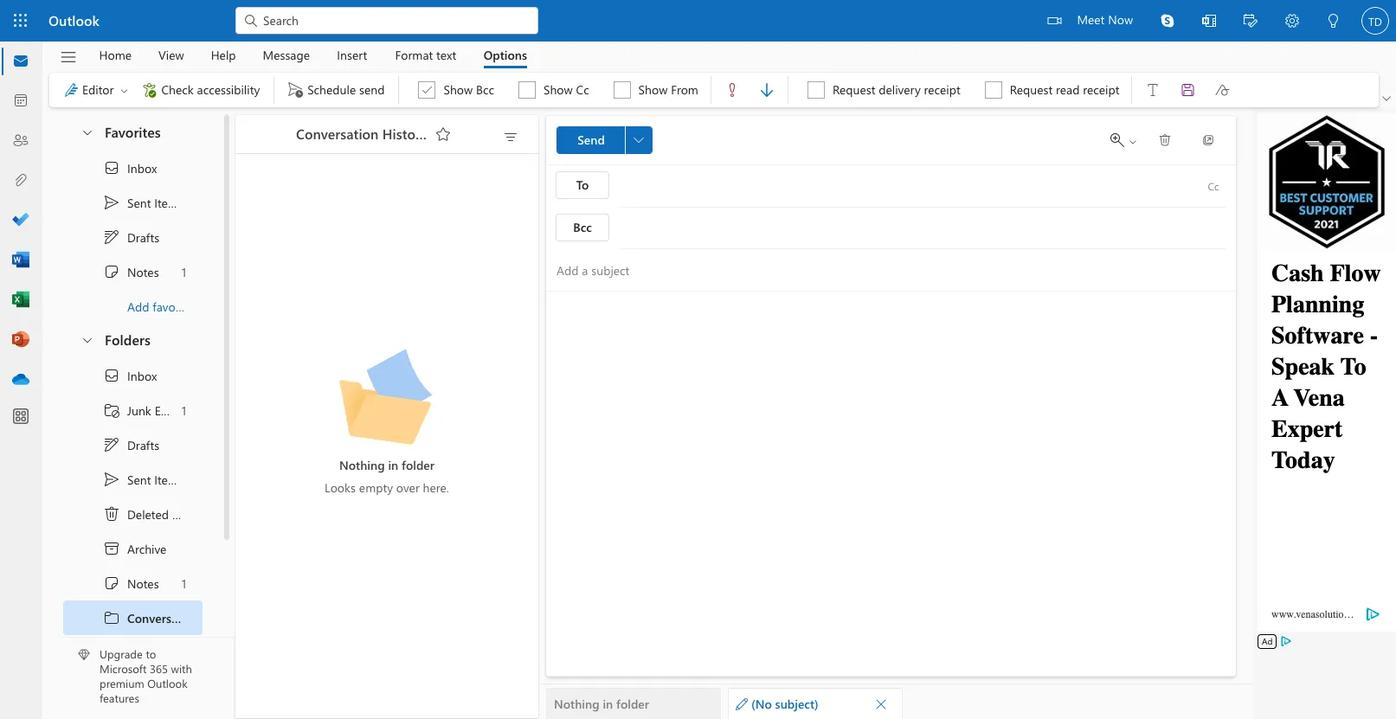 Task type: locate. For each thing, give the bounding box(es) containing it.
to button
[[556, 171, 610, 199]]

request left read
[[1010, 81, 1053, 98]]

 tree item down  archive
[[63, 566, 203, 601]]

1 horizontal spatial outlook
[[147, 677, 188, 691]]

1 drafts from the top
[[127, 229, 159, 246]]

show from
[[639, 81, 699, 98]]

 left 
[[119, 85, 129, 96]]

1 vertical spatial  inbox
[[103, 367, 157, 385]]

0 vertical spatial cc
[[576, 81, 589, 98]]

features
[[100, 691, 139, 706]]

files image
[[12, 172, 29, 190]]

 up add favorite tree item
[[103, 229, 120, 246]]

nothing inside the "nothing in folder looks empty over here."
[[340, 457, 385, 473]]

outlook down 'to'
[[147, 677, 188, 691]]

2 horizontal spatial show
[[639, 81, 668, 98]]


[[1180, 81, 1197, 99]]

sent down favorites tree item
[[127, 194, 151, 211]]

2  from the top
[[103, 471, 120, 488]]

 button for folders
[[72, 324, 101, 356]]

subject)
[[776, 696, 819, 713]]

1 request from the left
[[833, 81, 876, 98]]

with
[[171, 662, 192, 677]]

 deleted items
[[103, 506, 201, 523]]


[[1111, 133, 1125, 147]]

 drafts for 1st  tree item from the bottom
[[103, 437, 159, 454]]

 down favorites tree item
[[103, 194, 120, 211]]

conversation history 
[[296, 124, 452, 143]]

 button
[[1192, 126, 1226, 154]]

1 right junk
[[182, 402, 186, 419]]

0 vertical spatial  tree item
[[63, 151, 203, 185]]

1 vertical spatial 
[[103, 575, 120, 592]]

show bcc
[[444, 81, 494, 98]]

accessibility
[[197, 81, 260, 98]]

nothing for nothing in folder looks empty over here.
[[340, 457, 385, 473]]

bcc down the options button
[[476, 81, 494, 98]]

 inside favorites tree
[[103, 229, 120, 246]]

1 vertical spatial nothing
[[554, 696, 600, 713]]

0 vertical spatial 
[[103, 229, 120, 246]]

folders tree item
[[63, 324, 203, 359]]

1 vertical spatial in
[[603, 696, 613, 713]]

1 vertical spatial 
[[634, 135, 644, 146]]

1 up favorite
[[182, 264, 186, 280]]

 up add favorite tree item
[[103, 263, 120, 281]]

items for 1st  tree item from the top
[[154, 194, 184, 211]]

drafts inside tree
[[127, 437, 159, 453]]


[[119, 85, 129, 96], [81, 125, 94, 139], [1128, 137, 1139, 147], [81, 333, 94, 347]]

 up 
[[103, 575, 120, 592]]

0 vertical spatial 1
[[182, 264, 186, 280]]

 up 
[[103, 367, 120, 385]]

nothing in folder
[[554, 696, 650, 713]]

0 vertical spatial in
[[388, 457, 399, 473]]

1 notes from the top
[[127, 264, 159, 280]]


[[1203, 14, 1217, 28]]

inbox down favorites tree item
[[127, 160, 157, 176]]

onedrive image
[[12, 372, 29, 389]]

1 vertical spatial sent
[[127, 472, 151, 488]]

0 vertical spatial inbox
[[127, 160, 157, 176]]

 inside dropdown button
[[634, 135, 644, 146]]

show left from
[[639, 81, 668, 98]]

2  sent items from the top
[[103, 471, 184, 488]]

favorites tree item
[[63, 116, 203, 151]]

cc down 
[[1209, 179, 1220, 193]]

0 vertical spatial 
[[103, 159, 120, 177]]

2  button from the top
[[72, 324, 101, 356]]

0 horizontal spatial 
[[103, 506, 120, 523]]

1
[[182, 264, 186, 280], [182, 402, 186, 419], [182, 576, 186, 592]]

 inside tree
[[103, 471, 120, 488]]


[[103, 229, 120, 246], [103, 437, 120, 454]]

1 vertical spatial 
[[103, 471, 120, 488]]

word image
[[12, 252, 29, 269]]

in inside the "nothing in folder looks empty over here."
[[388, 457, 399, 473]]

0 horizontal spatial request
[[833, 81, 876, 98]]

 button inside favorites tree item
[[72, 116, 101, 148]]

1 horizontal spatial receipt
[[1084, 81, 1120, 98]]

 inside button
[[1159, 133, 1173, 147]]

deleted
[[127, 506, 169, 523]]


[[103, 540, 120, 558]]

 notes inside favorites tree
[[103, 263, 159, 281]]

items for  tree item
[[172, 506, 201, 523]]

 tree item
[[63, 497, 203, 532]]

nothing inside button
[[554, 696, 600, 713]]

0 vertical spatial 
[[103, 194, 120, 211]]


[[59, 48, 78, 66]]

0 vertical spatial bcc
[[476, 81, 494, 98]]

 for second  tree item from the bottom of the page
[[103, 263, 120, 281]]

1 vertical spatial  tree item
[[63, 359, 203, 393]]

0 vertical spatial folder
[[402, 457, 435, 473]]

 notes
[[103, 263, 159, 281], [103, 575, 159, 592]]

 inside favorites tree
[[103, 263, 120, 281]]

drafts inside favorites tree
[[127, 229, 159, 246]]

1 1 from the top
[[182, 264, 186, 280]]

bcc inside show fields group
[[476, 81, 494, 98]]

favorite
[[153, 298, 193, 315]]

 tree item
[[63, 151, 203, 185], [63, 359, 203, 393]]

sent
[[127, 194, 151, 211], [127, 472, 151, 488]]

 tree item up add favorite tree item
[[63, 220, 203, 255]]

1 horizontal spatial 
[[1383, 94, 1392, 103]]

 sent items for 1st  tree item from the top
[[103, 194, 184, 211]]

1 vertical spatial bcc
[[574, 219, 592, 236]]

left-rail-appbar navigation
[[3, 42, 38, 400]]

 sent items
[[103, 194, 184, 211], [103, 471, 184, 488]]

tree
[[63, 359, 203, 670]]

 button
[[1148, 126, 1183, 154]]

0 vertical spatial 
[[1383, 94, 1392, 103]]

2 vertical spatial items
[[172, 506, 201, 523]]

 inside editor 
[[119, 85, 129, 96]]

0 vertical spatial  tree item
[[63, 255, 203, 289]]

 tree item down favorites
[[63, 151, 203, 185]]

inbox up  junk email 1
[[127, 368, 157, 384]]

0 horizontal spatial nothing
[[340, 457, 385, 473]]

1 inside favorites tree
[[182, 264, 186, 280]]

1 receipt from the left
[[925, 81, 961, 98]]

1  sent items from the top
[[103, 194, 184, 211]]

1 vertical spatial items
[[154, 472, 184, 488]]

1 vertical spatial  tree item
[[63, 428, 203, 462]]

0 vertical spatial  tree item
[[63, 185, 203, 220]]

1 horizontal spatial 
[[1159, 133, 1173, 147]]

1 horizontal spatial folder
[[617, 696, 650, 713]]

drafts up add on the top left of the page
[[127, 229, 159, 246]]

1 vertical spatial  sent items
[[103, 471, 184, 488]]

 inbox for first the "" tree item
[[103, 159, 157, 177]]

1 vertical spatial 
[[103, 437, 120, 454]]

0 vertical spatial  inbox
[[103, 159, 157, 177]]

cc inside show fields group
[[576, 81, 589, 98]]

0 vertical spatial items
[[154, 194, 184, 211]]

insert button
[[324, 42, 380, 68]]

 sent items inside favorites tree
[[103, 194, 184, 211]]

folder inside the "nothing in folder looks empty over here."
[[402, 457, 435, 473]]

1 vertical spatial folder
[[617, 696, 650, 713]]

2 request from the left
[[1010, 81, 1053, 98]]

2  tree item from the top
[[63, 428, 203, 462]]

show for show bcc
[[444, 81, 473, 98]]

folders
[[105, 331, 151, 349]]

 button
[[1206, 76, 1241, 104]]

1  notes from the top
[[103, 263, 159, 281]]

1 horizontal spatial show
[[544, 81, 573, 98]]

0 horizontal spatial outlook
[[49, 11, 100, 29]]

 inside popup button
[[1383, 94, 1392, 103]]

notes inside favorites tree
[[127, 264, 159, 280]]

 sent items up deleted
[[103, 471, 184, 488]]

show up 'send' button
[[544, 81, 573, 98]]


[[103, 159, 120, 177], [103, 367, 120, 385]]

check
[[161, 81, 194, 98]]


[[876, 698, 888, 711]]

items right deleted
[[172, 506, 201, 523]]

 drafts down  tree item
[[103, 437, 159, 454]]

request for request read receipt
[[1010, 81, 1053, 98]]

 notes up add favorite tree item
[[103, 263, 159, 281]]

0 vertical spatial nothing
[[340, 457, 385, 473]]

2  tree item from the top
[[63, 566, 203, 601]]


[[724, 81, 741, 99]]

 drafts inside tree
[[103, 437, 159, 454]]

nothing in folder button
[[546, 689, 721, 720]]


[[1161, 14, 1175, 28]]

 tree item up junk
[[63, 359, 203, 393]]

request
[[833, 81, 876, 98], [1010, 81, 1053, 98]]

0 vertical spatial  notes
[[103, 263, 159, 281]]

2 receipt from the left
[[1084, 81, 1120, 98]]

 button down the "editor"
[[72, 116, 101, 148]]

history
[[383, 124, 428, 142]]

2 vertical spatial 1
[[182, 576, 186, 592]]

notes down the "archive"
[[127, 576, 159, 592]]

 sent items down favorites tree item
[[103, 194, 184, 211]]

1  from the top
[[103, 229, 120, 246]]

 for first the "" tree item
[[103, 159, 120, 177]]

receipt right "delivery"
[[925, 81, 961, 98]]

receipt for request read receipt
[[1084, 81, 1120, 98]]

 right 'send' button
[[634, 135, 644, 146]]

drafts for 1st  tree item from the bottom
[[127, 437, 159, 453]]

 button
[[497, 125, 525, 149]]

empty
[[359, 479, 393, 496]]

3 show from the left
[[639, 81, 668, 98]]

0 vertical spatial notes
[[127, 264, 159, 280]]

reading pane main content
[[540, 108, 1254, 720]]

 drafts
[[103, 229, 159, 246], [103, 437, 159, 454]]

actions group
[[1137, 73, 1241, 107]]

 tree item down junk
[[63, 428, 203, 462]]

folder inside nothing in folder button
[[617, 696, 650, 713]]

 button
[[1231, 0, 1272, 44]]

2  from the top
[[103, 437, 120, 454]]

1 horizontal spatial bcc
[[574, 219, 592, 236]]

1 vertical spatial 
[[103, 506, 120, 523]]

show right 
[[444, 81, 473, 98]]

2  notes from the top
[[103, 575, 159, 592]]

2 sent from the top
[[127, 472, 151, 488]]

0 horizontal spatial bcc
[[476, 81, 494, 98]]

 down "account manager for test dummy" 'image'
[[1383, 94, 1392, 103]]

folder for nothing in folder
[[617, 696, 650, 713]]

0 horizontal spatial 
[[634, 135, 644, 146]]

tab list
[[86, 42, 540, 68]]

inbox for first the "" tree item
[[127, 160, 157, 176]]

 tree item
[[63, 185, 203, 220], [63, 462, 203, 497]]

 sent items for second  tree item from the top of the page
[[103, 471, 184, 488]]

 junk email 1
[[103, 402, 186, 419]]

1 horizontal spatial request
[[1010, 81, 1053, 98]]

inbox inside tree
[[127, 368, 157, 384]]


[[103, 263, 120, 281], [103, 575, 120, 592]]

 button left folders
[[72, 324, 101, 356]]

 button inside folders tree item
[[72, 324, 101, 356]]

 archive
[[103, 540, 167, 558]]

 tree item
[[63, 220, 203, 255], [63, 428, 203, 462]]


[[1159, 133, 1173, 147], [103, 506, 120, 523]]

2  tree item from the top
[[63, 359, 203, 393]]

show
[[444, 81, 473, 98], [544, 81, 573, 98], [639, 81, 668, 98]]

 down the "editor"
[[81, 125, 94, 139]]

 notes for second  tree item from the bottom of the page
[[103, 263, 159, 281]]

1 vertical spatial outlook
[[147, 677, 188, 691]]

outlook
[[49, 11, 100, 29], [147, 677, 188, 691]]

notes up add on the top left of the page
[[127, 264, 159, 280]]

0 vertical spatial 
[[1159, 133, 1173, 147]]

 notes down  "tree item"
[[103, 575, 159, 592]]

 for  deleted items
[[103, 506, 120, 523]]

 button
[[1137, 76, 1171, 104]]

items down favorites tree item
[[154, 194, 184, 211]]

looks
[[325, 479, 356, 496]]

 right  
[[1159, 133, 1173, 147]]

1  tree item from the top
[[63, 185, 203, 220]]

1  drafts from the top
[[103, 229, 159, 246]]

1  from the top
[[103, 194, 120, 211]]

to
[[576, 177, 589, 193]]

 inbox down favorites tree item
[[103, 159, 157, 177]]

 tree item up deleted
[[63, 462, 203, 497]]

sent inside tree
[[127, 472, 151, 488]]

0 vertical spatial  drafts
[[103, 229, 159, 246]]

1  from the top
[[103, 159, 120, 177]]

0 vertical spatial  button
[[72, 116, 101, 148]]

 up 
[[103, 506, 120, 523]]

editor
[[82, 81, 114, 98]]

 left folders
[[81, 333, 94, 347]]

folder for nothing in folder looks empty over here.
[[402, 457, 435, 473]]

receipt right read
[[1084, 81, 1120, 98]]

1  from the top
[[103, 263, 120, 281]]

notes inside tree
[[127, 576, 159, 592]]

 right 
[[1128, 137, 1139, 147]]

(no
[[752, 696, 772, 713]]

outlook up 
[[49, 11, 100, 29]]

1 vertical spatial  tree item
[[63, 566, 203, 601]]

items inside  deleted items
[[172, 506, 201, 523]]

excel image
[[12, 292, 29, 309]]

microsoft
[[100, 662, 147, 677]]


[[1245, 14, 1258, 28]]

1 horizontal spatial in
[[603, 696, 613, 713]]

bcc down to button in the top left of the page
[[574, 219, 592, 236]]

 button
[[72, 116, 101, 148], [72, 324, 101, 356]]

items inside favorites tree
[[154, 194, 184, 211]]

 up  tree item
[[103, 471, 120, 488]]

 tree item
[[63, 601, 203, 636]]

 tree item
[[63, 393, 203, 428]]

2 inbox from the top
[[127, 368, 157, 384]]

 inside tree
[[103, 367, 120, 385]]

 tree item
[[63, 255, 203, 289], [63, 566, 203, 601]]

inbox
[[127, 160, 157, 176], [127, 368, 157, 384]]

request left "delivery"
[[833, 81, 876, 98]]

message list section
[[236, 111, 539, 719]]

 drafts up add favorite tree item
[[103, 229, 159, 246]]

application
[[0, 0, 1397, 720]]

0 vertical spatial outlook
[[49, 11, 100, 29]]

1 vertical spatial  button
[[72, 324, 101, 356]]

0 horizontal spatial in
[[388, 457, 399, 473]]


[[103, 610, 120, 627]]

2 1 from the top
[[182, 402, 186, 419]]

tab list containing home
[[86, 42, 540, 68]]

 down favorites tree item
[[103, 159, 120, 177]]

 inside tree item
[[103, 506, 120, 523]]

 button
[[1272, 0, 1314, 44]]

show for show from
[[639, 81, 668, 98]]

2 drafts from the top
[[127, 437, 159, 453]]

2  drafts from the top
[[103, 437, 159, 454]]

1 vertical spatial 1
[[182, 402, 186, 419]]

folder
[[402, 457, 435, 473], [617, 696, 650, 713]]

application containing outlook
[[0, 0, 1397, 720]]

sent up  tree item
[[127, 472, 151, 488]]

tracking group
[[792, 73, 1129, 107]]

favorites tree
[[63, 109, 203, 324]]

1 vertical spatial cc
[[1209, 179, 1220, 193]]

cc up send
[[576, 81, 589, 98]]

 drafts for second  tree item from the bottom
[[103, 229, 159, 246]]

in
[[388, 457, 399, 473], [603, 696, 613, 713]]

 sent items inside tree
[[103, 471, 184, 488]]

0 vertical spatial  tree item
[[63, 220, 203, 255]]

2  from the top
[[103, 367, 120, 385]]

inbox inside favorites tree
[[127, 160, 157, 176]]


[[1215, 81, 1232, 99]]

 inside favorites tree
[[103, 159, 120, 177]]

1 inside  junk email 1
[[182, 402, 186, 419]]

 inbox inside tree
[[103, 367, 157, 385]]

0 horizontal spatial cc
[[576, 81, 589, 98]]

request read receipt
[[1010, 81, 1120, 98]]

conversation history heading
[[274, 115, 457, 153]]

1 horizontal spatial cc
[[1209, 179, 1220, 193]]

1 show from the left
[[444, 81, 473, 98]]

in inside button
[[603, 696, 613, 713]]

1 vertical spatial 
[[103, 367, 120, 385]]

2  from the top
[[103, 575, 120, 592]]

2 notes from the top
[[127, 576, 159, 592]]

receipt
[[925, 81, 961, 98], [1084, 81, 1120, 98]]

favorites
[[105, 123, 161, 141]]

1 sent from the top
[[127, 194, 151, 211]]

2 show from the left
[[544, 81, 573, 98]]

drafts down  junk email 1
[[127, 437, 159, 453]]

1 vertical spatial drafts
[[127, 437, 159, 453]]

 drafts inside favorites tree
[[103, 229, 159, 246]]

calendar image
[[12, 93, 29, 110]]

3 1 from the top
[[182, 576, 186, 592]]

0 vertical spatial  sent items
[[103, 194, 184, 211]]

0 vertical spatial sent
[[127, 194, 151, 211]]

items up  deleted items
[[154, 472, 184, 488]]

 inbox inside favorites tree
[[103, 159, 157, 177]]

1 inbox from the top
[[127, 160, 157, 176]]

0 horizontal spatial show
[[444, 81, 473, 98]]

0 vertical spatial drafts
[[127, 229, 159, 246]]

 notes for first  tree item from the bottom
[[103, 575, 159, 592]]

 down 
[[103, 437, 120, 454]]

 tree item down favorites tree item
[[63, 185, 203, 220]]

0 horizontal spatial folder
[[402, 457, 435, 473]]

email
[[155, 402, 183, 419]]

1  button from the top
[[72, 116, 101, 148]]

1  inbox from the top
[[103, 159, 157, 177]]

2  inbox from the top
[[103, 367, 157, 385]]

0 horizontal spatial receipt
[[925, 81, 961, 98]]

 tree item up add on the top left of the page
[[63, 255, 203, 289]]

0 vertical spatial 
[[103, 263, 120, 281]]

drafts
[[127, 229, 159, 246], [127, 437, 159, 453]]

1 vertical spatial notes
[[127, 576, 159, 592]]

1 vertical spatial inbox
[[127, 368, 157, 384]]

1 up  tree item
[[182, 576, 186, 592]]

 inbox down folders tree item
[[103, 367, 157, 385]]

items
[[154, 194, 184, 211], [154, 472, 184, 488], [172, 506, 201, 523]]

request for request delivery receipt
[[833, 81, 876, 98]]


[[103, 194, 120, 211], [103, 471, 120, 488]]

 button
[[1380, 90, 1395, 107]]

1 vertical spatial  tree item
[[63, 462, 203, 497]]

1 vertical spatial  drafts
[[103, 437, 159, 454]]

1 vertical spatial  notes
[[103, 575, 159, 592]]

nothing in folder looks empty over here.
[[325, 457, 449, 496]]

1 horizontal spatial nothing
[[554, 696, 600, 713]]



Task type: vqa. For each thing, say whether or not it's contained in the screenshot.
the topmost or
no



Task type: describe. For each thing, give the bounding box(es) containing it.
 tree item
[[63, 532, 203, 566]]


[[1286, 14, 1300, 28]]

 for  dropdown button
[[634, 135, 644, 146]]

account manager for test dummy image
[[1362, 7, 1390, 35]]

cc inside button
[[1209, 179, 1220, 193]]

nothing for nothing in folder
[[554, 696, 600, 713]]

inbox for 2nd the "" tree item
[[127, 368, 157, 384]]

people image
[[12, 133, 29, 150]]

message
[[263, 46, 310, 63]]

mail image
[[12, 53, 29, 70]]

 (no subject)
[[736, 696, 819, 713]]

upgrade
[[100, 647, 143, 662]]

 button
[[1171, 76, 1206, 104]]

show fields group
[[403, 73, 708, 107]]

 for 
[[1159, 133, 1173, 147]]

 button
[[1148, 0, 1189, 42]]

Search for email, meetings, files and more. field
[[262, 11, 528, 29]]

cc button
[[1200, 172, 1228, 200]]


[[759, 81, 776, 99]]

editor 
[[82, 81, 129, 98]]

schedule
[[308, 81, 356, 98]]

2  tree item from the top
[[63, 462, 203, 497]]

 button for favorites
[[72, 116, 101, 148]]

conversation
[[296, 124, 379, 142]]

more apps image
[[12, 409, 29, 426]]


[[1048, 14, 1062, 28]]


[[1202, 133, 1216, 147]]

 button
[[750, 76, 785, 104]]

to do image
[[12, 212, 29, 230]]

send
[[578, 132, 605, 148]]

 inside favorites tree item
[[81, 125, 94, 139]]


[[421, 84, 433, 96]]

receipt for request delivery receipt
[[925, 81, 961, 98]]

send
[[359, 81, 385, 98]]

help
[[211, 46, 236, 63]]

options button
[[471, 42, 540, 68]]

 for 2nd the "" tree item
[[103, 367, 120, 385]]


[[141, 81, 158, 99]]

 button
[[1314, 0, 1355, 44]]

meet now
[[1078, 11, 1134, 28]]

junk
[[127, 402, 151, 419]]

 schedule send
[[287, 81, 385, 99]]

drafts for second  tree item from the bottom
[[127, 229, 159, 246]]


[[1145, 81, 1163, 99]]

premium
[[100, 677, 144, 691]]

outlook inside outlook banner
[[49, 11, 100, 29]]

format text button
[[382, 42, 470, 68]]

format text
[[395, 46, 457, 63]]

 inside folders tree item
[[81, 333, 94, 347]]

powerpoint image
[[12, 332, 29, 349]]

 for  popup button
[[1383, 94, 1392, 103]]

outlook link
[[49, 0, 100, 42]]

home button
[[86, 42, 145, 68]]

 inside favorites tree
[[103, 194, 120, 211]]

tags group
[[715, 73, 785, 107]]

send button
[[557, 126, 626, 154]]

upgrade to microsoft 365 with premium outlook features
[[100, 647, 192, 706]]


[[287, 81, 304, 99]]


[[502, 129, 520, 146]]

 inside  
[[1128, 137, 1139, 147]]

 button
[[715, 76, 750, 104]]

ad
[[1263, 636, 1273, 648]]

add
[[127, 298, 149, 315]]

text
[[437, 46, 457, 63]]

1  tree item from the top
[[63, 220, 203, 255]]

over
[[396, 479, 420, 496]]

view button
[[146, 42, 197, 68]]

 button
[[430, 120, 457, 148]]

Add a subject text field
[[546, 256, 1211, 284]]


[[243, 12, 260, 29]]

options
[[484, 46, 527, 63]]

 button
[[1189, 0, 1231, 44]]

home
[[99, 46, 132, 63]]

365
[[150, 662, 168, 677]]

 button
[[625, 126, 653, 154]]

message button
[[250, 42, 323, 68]]

notes for second  tree item from the bottom of the page
[[127, 264, 159, 280]]

 
[[1111, 133, 1139, 147]]

view
[[159, 46, 184, 63]]

show cc
[[544, 81, 589, 98]]

proofing group
[[53, 73, 270, 107]]

in for nothing in folder looks empty over here.
[[388, 457, 399, 473]]

tree containing 
[[63, 359, 203, 670]]

 button
[[870, 692, 894, 717]]

show for show cc
[[544, 81, 573, 98]]

add favorite tree item
[[63, 289, 203, 324]]

from
[[671, 81, 699, 98]]

bcc inside bcc button
[[574, 219, 592, 236]]

premium features image
[[78, 650, 90, 662]]

set your advertising preferences image
[[1280, 635, 1294, 649]]

now
[[1109, 11, 1134, 28]]

help button
[[198, 42, 249, 68]]

outlook banner
[[0, 0, 1397, 44]]

sent inside favorites tree
[[127, 194, 151, 211]]

insert
[[337, 46, 367, 63]]

1  tree item from the top
[[63, 151, 203, 185]]

to
[[146, 647, 156, 662]]

format
[[395, 46, 433, 63]]

 inbox for 2nd the "" tree item
[[103, 367, 157, 385]]


[[435, 126, 452, 143]]

request delivery receipt
[[833, 81, 961, 98]]

in for nothing in folder
[[603, 696, 613, 713]]

meet
[[1078, 11, 1105, 28]]

outlook inside upgrade to microsoft 365 with premium outlook features
[[147, 677, 188, 691]]

here.
[[423, 479, 449, 496]]

notes for first  tree item from the bottom
[[127, 576, 159, 592]]

 for first  tree item from the bottom
[[103, 575, 120, 592]]

add favorite
[[127, 298, 193, 315]]

1  tree item from the top
[[63, 255, 203, 289]]

items for second  tree item from the top of the page
[[154, 472, 184, 488]]

archive
[[127, 541, 167, 557]]


[[1328, 14, 1342, 28]]


[[736, 698, 748, 711]]

 search field
[[236, 0, 539, 39]]



